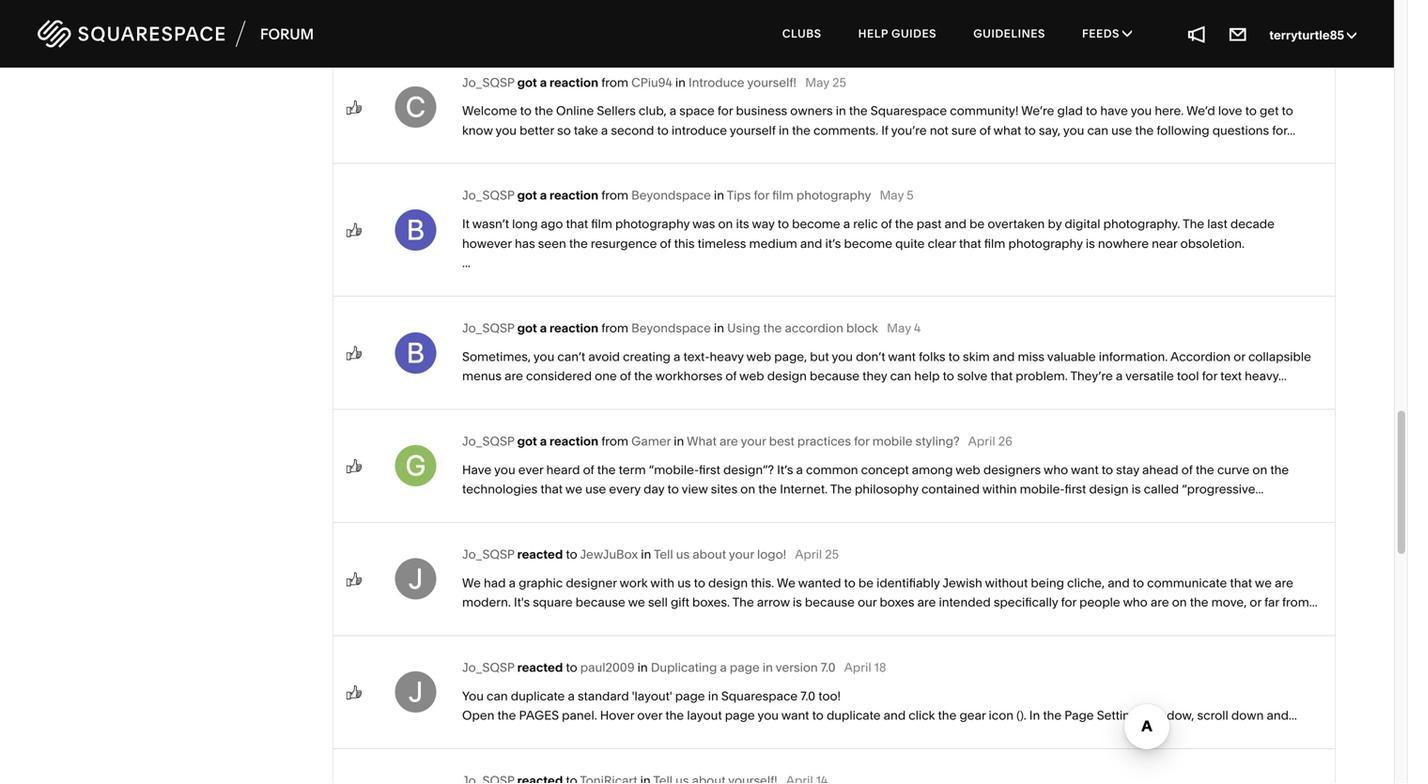 Task type: vqa. For each thing, say whether or not it's contained in the screenshot.
and inside "Sometimes, you can't avoid creating a text-heavy web page, but you don't want folks to skim and miss valuable information. Accordion or collapsible menus are considered one of the workhorses of web design because they can help to solve that problem. They're a versatile tool for text heavy..."
yes



Task type: locate. For each thing, give the bounding box(es) containing it.
can down have
[[1088, 123, 1109, 138]]

by
[[1048, 217, 1062, 232]]

that inside sometimes, you can't avoid creating a text-heavy web page, but you don't want folks to skim and miss valuable information. accordion or collapsible menus are considered one of the workhorses of web design because they can help to solve that problem. they're a versatile tool for text heavy...
[[991, 369, 1013, 384]]

they're
[[1071, 369, 1113, 384]]

0 vertical spatial become
[[792, 217, 841, 232]]

like image for it wasn't long ago that film photography was on its way to become a relic of the past and be overtaken by digital photography. the last decade however has seen the resurgence of this timeless medium and it's become quite clear that film photography is nowhere near obsoletion.
[[345, 221, 364, 240]]

4 jo_sqsp link from the top
[[462, 434, 515, 449]]

the inside it wasn't long ago that film photography was on its way to become a relic of the past and be overtaken by digital photography. the last decade however has seen the resurgence of this timeless medium and it's become quite clear that film photography is nowhere near obsoletion. ...
[[1183, 217, 1205, 232]]

and...
[[1267, 709, 1298, 724]]

practices
[[798, 434, 852, 449]]

reacted up the pages
[[517, 661, 563, 676]]

3 from from the top
[[602, 321, 629, 336]]

beyondspace link for using the accordion block
[[632, 321, 711, 336]]

jo_sqsp link for jo_sqsp got a reaction from cpiu94 in introduce yourself! may 25
[[462, 75, 515, 90]]

in
[[676, 75, 686, 90], [836, 104, 847, 119], [779, 123, 789, 138], [714, 188, 725, 203], [714, 321, 725, 336], [674, 434, 684, 449], [641, 547, 652, 562], [638, 661, 648, 676], [763, 661, 773, 676], [708, 689, 719, 704]]

may up the owners
[[806, 75, 830, 90]]

jo_sqsp image left you at the left of page
[[395, 672, 437, 713]]

2 horizontal spatial want
[[1071, 463, 1099, 478]]

1 horizontal spatial can
[[891, 369, 912, 384]]

2 vertical spatial can
[[487, 689, 508, 704]]

1 vertical spatial reacted
[[517, 661, 563, 676]]

the pages
[[498, 709, 559, 724]]

4 jo_sqsp from the top
[[462, 434, 515, 449]]

0 horizontal spatial or
[[1234, 350, 1246, 365]]

2 horizontal spatial the
[[1183, 217, 1205, 232]]

0 vertical spatial april
[[969, 434, 996, 449]]

1 vertical spatial is
[[1132, 482, 1141, 497]]

2 from from the top
[[602, 188, 629, 203]]

2 jo_sqsp from the top
[[462, 188, 515, 203]]

to down too!
[[813, 709, 824, 724]]

0 vertical spatial is
[[1086, 236, 1096, 251]]

1 vertical spatial want
[[1071, 463, 1099, 478]]

film up resurgence on the left of the page
[[591, 217, 613, 232]]

1 vertical spatial like image
[[345, 570, 364, 589]]

1 vertical spatial beyondspace link
[[632, 321, 711, 336]]

want left stay
[[1071, 463, 1099, 478]]

within
[[983, 482, 1017, 497]]

the down this.
[[733, 596, 754, 611]]

caret down image for feeds
[[1123, 28, 1133, 39]]

0 vertical spatial first
[[699, 463, 721, 478]]

jo_sqsp reacted to paul2009 in duplicating a page in version 7.0 april 18
[[462, 661, 887, 676]]

1 beyondspace image from the top
[[395, 209, 437, 251]]

problem.
[[1016, 369, 1068, 384]]

who inside have you ever heard of the term "mobile-first design"? it's a common concept among web designers who want to stay ahead of the curve on the technologies that we use every day to view sites on the internet. the philosophy contained within mobile-first design is called "progressive...
[[1044, 463, 1069, 478]]

1 vertical spatial design
[[1090, 482, 1129, 497]]

beyondspace
[[632, 188, 711, 203], [632, 321, 711, 336]]

6 jo_sqsp link from the top
[[462, 661, 515, 676]]

1 reacted from the top
[[517, 547, 563, 562]]

messages image
[[1229, 23, 1249, 44]]

tell us about your logo! link
[[654, 547, 787, 562]]

design"?
[[724, 463, 774, 478]]

got
[[517, 75, 537, 90], [517, 188, 537, 203], [517, 321, 537, 336], [517, 434, 537, 449]]

to left get
[[1246, 104, 1257, 119]]

far
[[1265, 596, 1280, 611]]

a inside have you ever heard of the term "mobile-first design"? it's a common concept among web designers who want to stay ahead of the curve on the technologies that we use every day to view sites on the internet. the philosophy contained within mobile-first design is called "progressive...
[[797, 463, 803, 478]]

web inside have you ever heard of the term "mobile-first design"? it's a common concept among web designers who want to stay ahead of the curve on the technologies that we use every day to view sites on the internet. the philosophy contained within mobile-first design is called "progressive...
[[956, 463, 981, 478]]

guidelines
[[974, 27, 1046, 40]]

0 vertical spatial the
[[1183, 217, 1205, 232]]

the left following
[[1136, 123, 1154, 138]]

film up way
[[773, 188, 794, 203]]

can inside sometimes, you can't avoid creating a text-heavy web page, but you don't want folks to skim and miss valuable information. accordion or collapsible menus are considered one of the workhorses of web design because they can help to solve that problem. they're a versatile tool for text heavy...
[[891, 369, 912, 384]]

2 horizontal spatial photography
[[1009, 236, 1083, 251]]

1 horizontal spatial design
[[768, 369, 807, 384]]

2 vertical spatial the
[[733, 596, 754, 611]]

for inside sometimes, you can't avoid creating a text-heavy web page, but you don't want folks to skim and miss valuable information. accordion or collapsible menus are considered one of the workhorses of web design because they can help to solve that problem. they're a versatile tool for text heavy...
[[1203, 369, 1218, 384]]

1 jo_sqsp link from the top
[[462, 75, 515, 90]]

page
[[730, 661, 760, 676], [675, 689, 705, 704], [725, 709, 755, 724]]

can right they
[[891, 369, 912, 384]]

0 horizontal spatial the
[[733, 596, 754, 611]]

5 jo_sqsp link from the top
[[462, 547, 515, 562]]

say,
[[1039, 123, 1061, 138]]

we up far
[[1256, 576, 1273, 591]]

reacted up graphic
[[517, 547, 563, 562]]

ago
[[541, 217, 563, 232]]

1 horizontal spatial we
[[628, 596, 645, 611]]

a inside we had a graphic designer work with us to design this. we wanted to be identifiably jewish without being cliche, and to communicate that we are modern. it's square because we sell gift boxes. the arrow is because our boxes are intended specifically for people who are on the move, or far from...
[[509, 576, 516, 591]]

be up our on the right
[[859, 576, 874, 591]]

designer
[[566, 576, 617, 591]]

and left the "miss" on the top of the page
[[993, 350, 1015, 365]]

april left the "18"
[[845, 661, 872, 676]]

for right the 'space'
[[718, 104, 733, 119]]

1 horizontal spatial april
[[845, 661, 872, 676]]

following
[[1157, 123, 1210, 138]]

1 vertical spatial 25
[[825, 547, 839, 562]]

0 horizontal spatial 7.0
[[801, 689, 816, 704]]

photography up relic
[[797, 188, 871, 203]]

photography down "by"
[[1009, 236, 1083, 251]]

can't
[[558, 350, 586, 365]]

who inside we had a graphic designer work with us to design this. we wanted to be identifiably jewish without being cliche, and to communicate that we are modern. it's square because we sell gift boxes. the arrow is because our boxes are intended specifically for people who are on the move, or far from...
[[1124, 596, 1148, 611]]

0 horizontal spatial duplicate
[[511, 689, 565, 704]]

paul2009
[[581, 661, 635, 676]]

jo_sqsp for jo_sqsp got a reaction from cpiu94 in introduce yourself! may 25
[[462, 75, 515, 90]]

this.
[[751, 576, 775, 591]]

2 like image from the top
[[345, 344, 364, 363]]

1 jo_sqsp from the top
[[462, 75, 515, 90]]

caret down image for terryturtle85
[[1348, 28, 1357, 41]]

may left the 5
[[880, 188, 904, 203]]

2 vertical spatial is
[[793, 596, 802, 611]]

or inside sometimes, you can't avoid creating a text-heavy web page, but you don't want folks to skim and miss valuable information. accordion or collapsible menus are considered one of the workhorses of web design because they can help to solve that problem. they're a versatile tool for text heavy...
[[1234, 350, 1246, 365]]

3 like image from the top
[[345, 457, 364, 476]]

0 horizontal spatial who
[[1044, 463, 1069, 478]]

on inside we had a graphic designer work with us to design this. we wanted to be identifiably jewish without being cliche, and to communicate that we are modern. it's square because we sell gift boxes. the arrow is because our boxes are intended specifically for people who are on the move, or far from...
[[1173, 596, 1188, 611]]

1 horizontal spatial the
[[831, 482, 852, 497]]

0 vertical spatial film
[[773, 188, 794, 203]]

jo_sqsp image left modern.
[[395, 559, 437, 600]]

cpiu94 link
[[632, 75, 673, 90]]

0 horizontal spatial want
[[782, 709, 810, 724]]

design inside sometimes, you can't avoid creating a text-heavy web page, but you don't want folks to skim and miss valuable information. accordion or collapsible menus are considered one of the workhorses of web design because they can help to solve that problem. they're a versatile tool for text heavy...
[[768, 369, 807, 384]]

want left folks
[[888, 350, 916, 365]]

april left 26
[[969, 434, 996, 449]]

0 horizontal spatial caret down image
[[1123, 28, 1133, 39]]

0 horizontal spatial we
[[462, 576, 481, 591]]

online
[[556, 104, 594, 119]]

0 vertical spatial want
[[888, 350, 916, 365]]

cpiu94
[[632, 75, 673, 90]]

1 horizontal spatial is
[[1086, 236, 1096, 251]]

0 vertical spatial squarespace
[[871, 104, 947, 119]]

0 vertical spatial can
[[1088, 123, 1109, 138]]

that up 'move,'
[[1231, 576, 1253, 591]]

of right one at the top left of the page
[[620, 369, 631, 384]]

of right heard
[[583, 463, 594, 478]]

0 vertical spatial like image
[[345, 221, 364, 240]]

past
[[917, 217, 942, 232]]

beyondspace image left it on the top left of page
[[395, 209, 437, 251]]

0 vertical spatial reacted
[[517, 547, 563, 562]]

to right get
[[1282, 104, 1294, 119]]

photography up resurgence on the left of the page
[[616, 217, 690, 232]]

beyondspace image for sometimes, you can't avoid creating a text-heavy web page, but you don't want folks to skim and miss valuable information. accordion or collapsible menus are considered one of the workhorses of web design because they can help to solve that problem. they're a versatile tool for text heavy...
[[395, 332, 437, 374]]

0 horizontal spatial photography
[[616, 217, 690, 232]]

boxes.
[[693, 596, 730, 611]]

0 vertical spatial be
[[970, 217, 985, 232]]

is down digital
[[1086, 236, 1096, 251]]

2 reaction from the top
[[550, 188, 599, 203]]

know
[[462, 123, 493, 138]]

use inside have you ever heard of the term "mobile-first design"? it's a common concept among web designers who want to stay ahead of the curve on the technologies that we use every day to view sites on the internet. the philosophy contained within mobile-first design is called "progressive...
[[586, 482, 606, 497]]

0 horizontal spatial is
[[793, 596, 802, 611]]

1 vertical spatial use
[[586, 482, 606, 497]]

on left its
[[718, 217, 733, 232]]

like image
[[345, 98, 364, 117], [345, 344, 364, 363], [345, 457, 364, 476], [345, 684, 364, 702]]

boxes
[[880, 596, 915, 611]]

7.0 left too!
[[801, 689, 816, 704]]

april up wanted at the right bottom of page
[[795, 547, 822, 562]]

1 like image from the top
[[345, 98, 364, 117]]

1 vertical spatial beyondspace
[[632, 321, 711, 336]]

1 horizontal spatial squarespace
[[871, 104, 947, 119]]

design
[[768, 369, 807, 384], [1090, 482, 1129, 497], [709, 576, 748, 591]]

information.
[[1099, 350, 1168, 365]]

text-
[[684, 350, 710, 365]]

space
[[680, 104, 715, 119]]

jo_sqsp link up sometimes,
[[462, 321, 515, 336]]

3 got from the top
[[517, 321, 537, 336]]

love
[[1219, 104, 1243, 119]]

1 vertical spatial april
[[795, 547, 822, 562]]

the down common
[[831, 482, 852, 497]]

a left relic
[[844, 217, 851, 232]]

2 reacted from the top
[[517, 661, 563, 676]]

we're
[[1022, 104, 1055, 119]]

beyondspace up "was"
[[632, 188, 711, 203]]

1 horizontal spatial become
[[844, 236, 893, 251]]

caret down image
[[1123, 28, 1133, 39], [1348, 28, 1357, 41]]

2 horizontal spatial can
[[1088, 123, 1109, 138]]

jo_sqsp link up have at bottom
[[462, 434, 515, 449]]

jo_sqsp got a reaction from cpiu94 in introduce yourself! may 25
[[462, 75, 847, 90]]

specifically
[[994, 596, 1059, 611]]

25
[[833, 75, 847, 90], [825, 547, 839, 562]]

a up ever
[[540, 434, 547, 449]]

1 vertical spatial be
[[859, 576, 874, 591]]

near
[[1152, 236, 1178, 251]]

0 horizontal spatial use
[[586, 482, 606, 497]]

what
[[994, 123, 1022, 138]]

0 horizontal spatial can
[[487, 689, 508, 704]]

0 vertical spatial or
[[1234, 350, 1246, 365]]

1 horizontal spatial 7.0
[[821, 661, 836, 676]]

1 vertical spatial page
[[675, 689, 705, 704]]

1 horizontal spatial be
[[970, 217, 985, 232]]

for
[[718, 104, 733, 119], [754, 188, 770, 203], [1203, 369, 1218, 384], [854, 434, 870, 449], [1062, 596, 1077, 611]]

1 like image from the top
[[345, 221, 364, 240]]

beyondspace link up "was"
[[632, 188, 711, 203]]

or left far
[[1250, 596, 1262, 611]]

the down communicate
[[1190, 596, 1209, 611]]

1 vertical spatial film
[[591, 217, 613, 232]]

the right over
[[666, 709, 684, 724]]

2 horizontal spatial is
[[1132, 482, 1141, 497]]

this
[[674, 236, 695, 251]]

welcome
[[462, 104, 517, 119]]

0 vertical spatial web
[[747, 350, 772, 365]]

gamer image
[[395, 446, 437, 487]]

design down page,
[[768, 369, 807, 384]]

3 jo_sqsp link from the top
[[462, 321, 515, 336]]

1 vertical spatial web
[[740, 369, 765, 384]]

1 horizontal spatial caret down image
[[1348, 28, 1357, 41]]

1 vertical spatial 7.0
[[801, 689, 816, 704]]

want inside you can duplicate a standard 'layout' page in squarespace 7.0 too! open the pages panel.        hover over the layout page you want to duplicate and click the gear icon ().        in the page settings window, scroll down and...
[[782, 709, 810, 724]]

you inside have you ever heard of the term "mobile-first design"? it's a common concept among web designers who want to stay ahead of the curve on the technologies that we use every day to view sites on the internet. the philosophy contained within mobile-first design is called "progressive...
[[494, 463, 516, 478]]

2 beyondspace from the top
[[632, 321, 711, 336]]

3 reaction from the top
[[550, 321, 599, 336]]

jo_sqsp
[[462, 75, 515, 90], [462, 188, 515, 203], [462, 321, 515, 336], [462, 434, 515, 449], [462, 547, 515, 562], [462, 661, 515, 676]]

0 vertical spatial use
[[1112, 123, 1133, 138]]

1 horizontal spatial use
[[1112, 123, 1133, 138]]

use left "every"
[[586, 482, 606, 497]]

jo_sqsp up have at bottom
[[462, 434, 515, 449]]

one
[[595, 369, 617, 384]]

on
[[718, 217, 733, 232], [1253, 463, 1268, 478], [741, 482, 756, 497], [1173, 596, 1188, 611]]

25 up wanted at the right bottom of page
[[825, 547, 839, 562]]

0 vertical spatial we
[[566, 482, 583, 497]]

paul2009 link
[[581, 661, 635, 676]]

page up layout
[[675, 689, 705, 704]]

4 got from the top
[[517, 434, 537, 449]]

have
[[462, 463, 492, 478]]

is down stay
[[1132, 482, 1141, 497]]

0 vertical spatial design
[[768, 369, 807, 384]]

become down relic
[[844, 236, 893, 251]]

jo_sqsp image for we had a graphic designer work with us to design this. we wanted to be identifiably jewish without being cliche, and to communicate that we are modern. it's square because we sell gift boxes. the arrow is because our boxes are intended specifically for people who are on the move, or far from...
[[395, 559, 437, 600]]

like image for sometimes, you can't avoid creating a text-heavy web page, but you don't want folks to skim and miss valuable information. accordion or collapsible menus are considered one of the workhorses of web design because they can help to solve that problem. they're a versatile tool for text heavy...
[[345, 344, 364, 363]]

web down heavy
[[740, 369, 765, 384]]

1 horizontal spatial who
[[1124, 596, 1148, 611]]

had
[[484, 576, 506, 591]]

4 reaction from the top
[[550, 434, 599, 449]]

we up arrow
[[777, 576, 796, 591]]

april
[[969, 434, 996, 449], [795, 547, 822, 562], [845, 661, 872, 676]]

jewish
[[943, 576, 983, 591]]

jo_sqsp for jo_sqsp got a reaction from beyondspace in tips for film photography may 5
[[462, 188, 515, 203]]

2 vertical spatial design
[[709, 576, 748, 591]]

1 vertical spatial we
[[1256, 576, 1273, 591]]

5 jo_sqsp from the top
[[462, 547, 515, 562]]

beyondspace link up creating at the top left of the page
[[632, 321, 711, 336]]

intended
[[939, 596, 991, 611]]

caret down image inside terryturtle85 'link'
[[1348, 28, 1357, 41]]

jo_sqsp image
[[395, 559, 437, 600], [395, 672, 437, 713]]

it's
[[514, 596, 530, 611]]

a up panel.
[[568, 689, 575, 704]]

2 beyondspace link from the top
[[632, 321, 711, 336]]

a right take
[[601, 123, 608, 138]]

page,
[[775, 350, 807, 365]]

us right the 'tell'
[[676, 547, 690, 562]]

1 vertical spatial squarespace
[[722, 689, 798, 704]]

versatile
[[1126, 369, 1175, 384]]

on inside it wasn't long ago that film photography was on its way to become a relic of the past and be overtaken by digital photography. the last decade however has seen the resurgence of this timeless medium and it's become quite clear that film photography is nowhere near obsoletion. ...
[[718, 217, 733, 232]]

terryturtle85
[[1270, 28, 1348, 43]]

reaction up the ago
[[550, 188, 599, 203]]

squarespace inside welcome to the online sellers club, a space for business owners in the squarespace community! we're glad to have you here. we'd love to get to know you better so take a second to introduce yourself in the comments. if you're not sure of what to say, you can use the following questions for...
[[871, 104, 947, 119]]

digital
[[1065, 217, 1101, 232]]

not
[[930, 123, 949, 138]]

the inside have you ever heard of the term "mobile-first design"? it's a common concept among web designers who want to stay ahead of the curve on the technologies that we use every day to view sites on the internet. the philosophy contained within mobile-first design is called "progressive...
[[831, 482, 852, 497]]

a inside it wasn't long ago that film photography was on its way to become a relic of the past and be overtaken by digital photography. the last decade however has seen the resurgence of this timeless medium and it's become quite clear that film photography is nowhere near obsoletion. ...
[[844, 217, 851, 232]]

terryturtle85 link
[[1270, 28, 1357, 43]]

take
[[574, 123, 598, 138]]

notifications image
[[1187, 23, 1208, 44]]

1 horizontal spatial first
[[1065, 482, 1087, 497]]

2 vertical spatial may
[[887, 321, 912, 336]]

4 from from the top
[[602, 434, 629, 449]]

want down version
[[782, 709, 810, 724]]

obsoletion.
[[1181, 236, 1245, 251]]

2 vertical spatial web
[[956, 463, 981, 478]]

that inside we had a graphic designer work with us to design this. we wanted to be identifiably jewish without being cliche, and to communicate that we are modern. it's square because we sell gift boxes. the arrow is because our boxes are intended specifically for people who are on the move, or far from...
[[1231, 576, 1253, 591]]

got up sometimes,
[[517, 321, 537, 336]]

from up avoid
[[602, 321, 629, 336]]

the inside we had a graphic designer work with us to design this. we wanted to be identifiably jewish without being cliche, and to communicate that we are modern. it's square because we sell gift boxes. the arrow is because our boxes are intended specifically for people who are on the move, or far from...
[[1190, 596, 1209, 611]]

like image
[[345, 221, 364, 240], [345, 570, 364, 589]]

1 jo_sqsp image from the top
[[395, 559, 437, 600]]

2 jo_sqsp image from the top
[[395, 672, 437, 713]]

1 horizontal spatial photography
[[797, 188, 871, 203]]

1 vertical spatial can
[[891, 369, 912, 384]]

beyondspace image
[[395, 209, 437, 251], [395, 332, 437, 374]]

jo_sqsp link
[[462, 75, 515, 90], [462, 188, 515, 203], [462, 321, 515, 336], [462, 434, 515, 449], [462, 547, 515, 562], [462, 661, 515, 676]]

1 vertical spatial first
[[1065, 482, 1087, 497]]

2 vertical spatial film
[[985, 236, 1006, 251]]

2 beyondspace image from the top
[[395, 332, 437, 374]]

business
[[736, 104, 788, 119]]

1 reaction from the top
[[550, 75, 599, 90]]

of inside welcome to the online sellers club, a space for business owners in the squarespace community! we're glad to have you here. we'd love to get to know you better so take a second to introduce yourself in the comments. if you're not sure of what to say, you can use the following questions for...
[[980, 123, 991, 138]]

nowhere
[[1099, 236, 1149, 251]]

we down heard
[[566, 482, 583, 497]]

we left had
[[462, 576, 481, 591]]

0 horizontal spatial be
[[859, 576, 874, 591]]

is inside have you ever heard of the term "mobile-first design"? it's a common concept among web designers who want to stay ahead of the curve on the technologies that we use every day to view sites on the internet. the philosophy contained within mobile-first design is called "progressive...
[[1132, 482, 1141, 497]]

tips
[[727, 188, 751, 203]]

may for block
[[887, 321, 912, 336]]

yourself!
[[748, 75, 797, 90]]

0 vertical spatial jo_sqsp image
[[395, 559, 437, 600]]

2 vertical spatial we
[[628, 596, 645, 611]]

overtaken
[[988, 217, 1045, 232]]

you right but
[[832, 350, 853, 365]]

1 got from the top
[[517, 75, 537, 90]]

the left the "last"
[[1183, 217, 1205, 232]]

1 vertical spatial the
[[831, 482, 852, 497]]

design down stay
[[1090, 482, 1129, 497]]

from
[[602, 75, 629, 90], [602, 188, 629, 203], [602, 321, 629, 336], [602, 434, 629, 449]]

1 vertical spatial may
[[880, 188, 904, 203]]

2 like image from the top
[[345, 570, 364, 589]]

jo_sqsp for jo_sqsp got a reaction from beyondspace in using the accordion block may 4
[[462, 321, 515, 336]]

from for using
[[602, 321, 629, 336]]

2 horizontal spatial we
[[1256, 576, 1273, 591]]

2 jo_sqsp link from the top
[[462, 188, 515, 203]]

beyondspace image for it wasn't long ago that film photography was on its way to become a relic of the past and be overtaken by digital photography. the last decade however has seen the resurgence of this timeless medium and it's become quite clear that film photography is nowhere near obsoletion.
[[395, 209, 437, 251]]

3 jo_sqsp from the top
[[462, 321, 515, 336]]

because down but
[[810, 369, 860, 384]]

().
[[1017, 709, 1027, 724]]

caret down image inside feeds link
[[1123, 28, 1133, 39]]

1 we from the left
[[462, 576, 481, 591]]

the
[[1183, 217, 1205, 232], [831, 482, 852, 497], [733, 596, 754, 611]]

to right way
[[778, 217, 789, 232]]

is
[[1086, 236, 1096, 251], [1132, 482, 1141, 497], [793, 596, 802, 611]]

1 beyondspace link from the top
[[632, 188, 711, 203]]

1 vertical spatial beyondspace image
[[395, 332, 437, 374]]

hover
[[600, 709, 635, 724]]

jo_sqsp link for jo_sqsp got a reaction from gamer in what are your best practices for mobile styling? april 26
[[462, 434, 515, 449]]

web left page,
[[747, 350, 772, 365]]

0 horizontal spatial design
[[709, 576, 748, 591]]

window,
[[1147, 709, 1195, 724]]

you
[[462, 689, 484, 704]]

for...
[[1273, 123, 1296, 138]]

yourself
[[730, 123, 776, 138]]

got up better
[[517, 75, 537, 90]]

who right people
[[1124, 596, 1148, 611]]

1 horizontal spatial we
[[777, 576, 796, 591]]

0 horizontal spatial first
[[699, 463, 721, 478]]

0 horizontal spatial we
[[566, 482, 583, 497]]

reaction for heard
[[550, 434, 599, 449]]

1 vertical spatial duplicate
[[827, 709, 881, 724]]

1 vertical spatial us
[[678, 576, 691, 591]]

6 jo_sqsp from the top
[[462, 661, 515, 676]]

reacted
[[517, 547, 563, 562], [517, 661, 563, 676]]

page right layout
[[725, 709, 755, 724]]

2 vertical spatial want
[[782, 709, 810, 724]]

you down duplicating a page in version 7.0 link
[[758, 709, 779, 724]]

the right seen
[[569, 236, 588, 251]]

square
[[533, 596, 573, 611]]

a right it's in the bottom right of the page
[[797, 463, 803, 478]]

1 beyondspace from the top
[[632, 188, 711, 203]]

2 got from the top
[[517, 188, 537, 203]]

0 vertical spatial duplicate
[[511, 689, 565, 704]]

26
[[999, 434, 1013, 449]]

1 from from the top
[[602, 75, 629, 90]]

we inside have you ever heard of the term "mobile-first design"? it's a common concept among web designers who want to stay ahead of the curve on the technologies that we use every day to view sites on the internet. the philosophy contained within mobile-first design is called "progressive...
[[566, 482, 583, 497]]



Task type: describe. For each thing, give the bounding box(es) containing it.
clubs link
[[766, 9, 839, 58]]

contained
[[922, 482, 980, 497]]

that inside have you ever heard of the term "mobile-first design"? it's a common concept among web designers who want to stay ahead of the curve on the technologies that we use every day to view sites on the internet. the philosophy contained within mobile-first design is called "progressive...
[[541, 482, 563, 497]]

for left the mobile
[[854, 434, 870, 449]]

philosophy
[[855, 482, 919, 497]]

we had a graphic designer work with us to design this. we wanted to be identifiably jewish without being cliche, and to communicate that we are modern. it's square because we sell gift boxes. the arrow is because our boxes are intended specifically for people who are on the move, or far from...
[[462, 576, 1318, 611]]

because inside sometimes, you can't avoid creating a text-heavy web page, but you don't want folks to skim and miss valuable information. accordion or collapsible menus are considered one of the workhorses of web design because they can help to solve that problem. they're a versatile tool for text heavy...
[[810, 369, 860, 384]]

beyondspace for tips
[[632, 188, 711, 203]]

have you ever heard of the term "mobile-first design"? it's a common concept among web designers who want to stay ahead of the curve on the technologies that we use every day to view sites on the internet. the philosophy contained within mobile-first design is called "progressive...
[[462, 463, 1290, 497]]

block
[[847, 321, 879, 336]]

in left version
[[763, 661, 773, 676]]

we'd
[[1187, 104, 1216, 119]]

gift
[[671, 596, 690, 611]]

0 vertical spatial us
[[676, 547, 690, 562]]

us inside we had a graphic designer work with us to design this. we wanted to be identifiably jewish without being cliche, and to communicate that we are modern. it's square because we sell gift boxes. the arrow is because our boxes are intended specifically for people who are on the move, or far from...
[[678, 576, 691, 591]]

'layout'
[[632, 689, 673, 704]]

to up boxes.
[[694, 576, 706, 591]]

got for jo_sqsp got a reaction from cpiu94 in introduce yourself! may 25
[[517, 75, 537, 90]]

jewjubox link
[[580, 547, 638, 562]]

has
[[515, 236, 535, 251]]

resurgence
[[591, 236, 657, 251]]

if
[[882, 123, 889, 138]]

2 vertical spatial photography
[[1009, 236, 1083, 251]]

jo_sqsp link for jo_sqsp got a reaction from beyondspace in tips for film photography may 5
[[462, 188, 515, 203]]

to left say,
[[1025, 123, 1036, 138]]

can inside you can duplicate a standard 'layout' page in squarespace 7.0 too! open the pages panel.        hover over the layout page you want to duplicate and click the gear icon ().        in the page settings window, scroll down and...
[[487, 689, 508, 704]]

like image for we had a graphic designer work with us to design this. we wanted to be identifiably jewish without being cliche, and to communicate that we are modern. it's square because we sell gift boxes. the arrow is because our boxes are intended specifically for people who are on the move, or far from...
[[345, 570, 364, 589]]

squarespace inside you can duplicate a standard 'layout' page in squarespace 7.0 too! open the pages panel.        hover over the layout page you want to duplicate and click the gear icon ().        in the page settings window, scroll down and...
[[722, 689, 798, 704]]

to inside you can duplicate a standard 'layout' page in squarespace 7.0 too! open the pages panel.        hover over the layout page you want to duplicate and click the gear icon ().        in the page settings window, scroll down and...
[[813, 709, 824, 724]]

squarespace forum image
[[38, 17, 314, 50]]

view
[[682, 482, 708, 497]]

want inside sometimes, you can't avoid creating a text-heavy web page, but you don't want folks to skim and miss valuable information. accordion or collapsible menus are considered one of the workhorses of web design because they can help to solve that problem. they're a versatile tool for text heavy...
[[888, 350, 916, 365]]

like image for welcome to the online sellers club, a space for business owners in the squarespace community! we're glad to have you here. we'd love to get to know you better so take a second to introduce yourself in the comments. if you're not sure of what to say, you can use the following questions for...
[[345, 98, 364, 117]]

to left communicate
[[1133, 576, 1145, 591]]

it's
[[826, 236, 842, 251]]

the inside we had a graphic designer work with us to design this. we wanted to be identifiably jewish without being cliche, and to communicate that we are modern. it's square because we sell gift boxes. the arrow is because our boxes are intended specifically for people who are on the move, or far from...
[[733, 596, 754, 611]]

in left what
[[674, 434, 684, 449]]

in left the 'tell'
[[641, 547, 652, 562]]

or inside we had a graphic designer work with us to design this. we wanted to be identifiably jewish without being cliche, and to communicate that we are modern. it's square because we sell gift boxes. the arrow is because our boxes are intended specifically for people who are on the move, or far from...
[[1250, 596, 1262, 611]]

jo_sqsp reacted to jewjubox in tell us about your logo! april 25
[[462, 547, 839, 562]]

of down heavy
[[726, 369, 737, 384]]

it
[[462, 217, 470, 232]]

a up considered
[[540, 321, 547, 336]]

0 vertical spatial 7.0
[[821, 661, 836, 676]]

introduce
[[672, 123, 727, 138]]

comments.
[[814, 123, 879, 138]]

jo_sqsp got a reaction from gamer in what are your best practices for mobile styling? april 26
[[462, 434, 1013, 449]]

collapsible
[[1249, 350, 1312, 365]]

the up quite
[[895, 217, 914, 232]]

duplicating
[[651, 661, 717, 676]]

stay
[[1117, 463, 1140, 478]]

menus
[[462, 369, 502, 384]]

using
[[728, 321, 761, 336]]

jo_sqsp for jo_sqsp got a reaction from gamer in what are your best practices for mobile styling? april 26
[[462, 434, 515, 449]]

common
[[806, 463, 859, 478]]

0 vertical spatial your
[[741, 434, 767, 449]]

to up 'designer'
[[566, 547, 578, 562]]

tell
[[654, 547, 674, 562]]

0 vertical spatial page
[[730, 661, 760, 676]]

tips for film photography link
[[727, 188, 871, 203]]

club,
[[639, 104, 667, 119]]

are down identifiably
[[918, 596, 936, 611]]

0 horizontal spatial film
[[591, 217, 613, 232]]

it's
[[777, 463, 794, 478]]

feeds link
[[1066, 9, 1150, 58]]

help
[[859, 27, 889, 40]]

from...
[[1283, 596, 1318, 611]]

settings
[[1097, 709, 1145, 724]]

are down communicate
[[1151, 596, 1170, 611]]

accordion
[[785, 321, 844, 336]]

7.0 inside you can duplicate a standard 'layout' page in squarespace 7.0 too! open the pages panel.        hover over the layout page you want to duplicate and click the gear icon ().        in the page settings window, scroll down and...
[[801, 689, 816, 704]]

in up comments.
[[836, 104, 847, 119]]

to right wanted at the right bottom of page
[[844, 576, 856, 591]]

to left the 'paul2009'
[[566, 661, 578, 676]]

modern.
[[462, 596, 511, 611]]

of right ahead
[[1182, 463, 1193, 478]]

styling?
[[916, 434, 960, 449]]

2 vertical spatial april
[[845, 661, 872, 676]]

for inside we had a graphic designer work with us to design this. we wanted to be identifiably jewish without being cliche, and to communicate that we are modern. it's square because we sell gift boxes. the arrow is because our boxes are intended specifically for people who are on the move, or far from...
[[1062, 596, 1077, 611]]

2 horizontal spatial april
[[969, 434, 996, 449]]

jo_sqsp link for jo_sqsp reacted to jewjubox in tell us about your logo! april 25
[[462, 547, 515, 562]]

a right the duplicating
[[720, 661, 727, 676]]

a right club,
[[670, 104, 677, 119]]

because down 'designer'
[[576, 596, 626, 611]]

about
[[693, 547, 726, 562]]

you inside you can duplicate a standard 'layout' page in squarespace 7.0 too! open the pages panel.        hover over the layout page you want to duplicate and click the gear icon ().        in the page settings window, scroll down and...
[[758, 709, 779, 724]]

and inside you can duplicate a standard 'layout' page in squarespace 7.0 too! open the pages panel.        hover over the layout page you want to duplicate and click the gear icon ().        in the page settings window, scroll down and...
[[884, 709, 906, 724]]

reaction for online
[[550, 75, 599, 90]]

...
[[462, 256, 471, 271]]

to right folks
[[949, 350, 960, 365]]

the right curve
[[1271, 463, 1290, 478]]

got for jo_sqsp got a reaction from gamer in what are your best practices for mobile styling? april 26
[[517, 434, 537, 449]]

a inside you can duplicate a standard 'layout' page in squarespace 7.0 too! open the pages panel.        hover over the layout page you want to duplicate and click the gear icon ().        in the page settings window, scroll down and...
[[568, 689, 575, 704]]

the right using
[[764, 321, 782, 336]]

4 like image from the top
[[345, 684, 364, 702]]

the down the owners
[[792, 123, 811, 138]]

you right have
[[1131, 104, 1152, 119]]

help guides link
[[842, 9, 954, 58]]

sell
[[648, 596, 668, 611]]

be inside it wasn't long ago that film photography was on its way to become a relic of the past and be overtaken by digital photography. the last decade however has seen the resurgence of this timeless medium and it's become quite clear that film photography is nowhere near obsoletion. ...
[[970, 217, 985, 232]]

so
[[557, 123, 571, 138]]

is inside it wasn't long ago that film photography was on its way to become a relic of the past and be overtaken by digital photography. the last decade however has seen the resurgence of this timeless medium and it's become quite clear that film photography is nowhere near obsoletion. ...
[[1086, 236, 1096, 251]]

in left tips
[[714, 188, 725, 203]]

sellers
[[597, 104, 636, 119]]

the left term
[[597, 463, 616, 478]]

creating
[[623, 350, 671, 365]]

a left text-
[[674, 350, 681, 365]]

on right curve
[[1253, 463, 1268, 478]]

introduce
[[689, 75, 745, 90]]

"mobile-
[[649, 463, 699, 478]]

are inside sometimes, you can't avoid creating a text-heavy web page, but you don't want folks to skim and miss valuable information. accordion or collapsible menus are considered one of the workhorses of web design because they can help to solve that problem. they're a versatile tool for text heavy...
[[505, 369, 523, 384]]

to right glad
[[1086, 104, 1098, 119]]

photography.
[[1104, 217, 1181, 232]]

concept
[[861, 463, 909, 478]]

jo_sqsp for jo_sqsp reacted to jewjubox in tell us about your logo! april 25
[[462, 547, 515, 562]]

however
[[462, 236, 512, 251]]

and left 'it's'
[[801, 236, 823, 251]]

be inside we had a graphic designer work with us to design this. we wanted to be identifiably jewish without being cliche, and to communicate that we are modern. it's square because we sell gift boxes. the arrow is because our boxes are intended specifically for people who are on the move, or far from...
[[859, 576, 874, 591]]

solve
[[958, 369, 988, 384]]

to inside it wasn't long ago that film photography was on its way to become a relic of the past and be overtaken by digital photography. the last decade however has seen the resurgence of this timeless medium and it's become quite clear that film photography is nowhere near obsoletion. ...
[[778, 217, 789, 232]]

and inside sometimes, you can't avoid creating a text-heavy web page, but you don't want folks to skim and miss valuable information. accordion or collapsible menus are considered one of the workhorses of web design because they can help to solve that problem. they're a versatile tool for text heavy...
[[993, 350, 1015, 365]]

in up the 'layout'
[[638, 661, 648, 676]]

the up better
[[535, 104, 553, 119]]

jo_sqsp link for jo_sqsp reacted to paul2009 in duplicating a page in version 7.0 april 18
[[462, 661, 515, 676]]

in down business
[[779, 123, 789, 138]]

jo_sqsp got a reaction from beyondspace in tips for film photography may 5
[[462, 188, 914, 203]]

a down the information.
[[1116, 369, 1123, 384]]

0 vertical spatial 25
[[833, 75, 847, 90]]

the up "progressive...
[[1196, 463, 1215, 478]]

scroll
[[1198, 709, 1229, 724]]

clear
[[928, 236, 957, 251]]

was
[[693, 217, 716, 232]]

folks
[[919, 350, 946, 365]]

you up considered
[[534, 350, 555, 365]]

a up better
[[540, 75, 547, 90]]

from for what
[[602, 434, 629, 449]]

for right tips
[[754, 188, 770, 203]]

jo_sqsp link for jo_sqsp got a reaction from beyondspace in using the accordion block may 4
[[462, 321, 515, 336]]

in right cpiu94 at the top
[[676, 75, 686, 90]]

beyondspace link for tips for film photography
[[632, 188, 711, 203]]

from for introduce
[[602, 75, 629, 90]]

design inside have you ever heard of the term "mobile-first design"? it's a common concept among web designers who want to stay ahead of the curve on the technologies that we use every day to view sites on the internet. the philosophy contained within mobile-first design is called "progressive...
[[1090, 482, 1129, 497]]

reaction for avoid
[[550, 321, 599, 336]]

and up clear
[[945, 217, 967, 232]]

wanted
[[799, 576, 842, 591]]

to left stay
[[1102, 463, 1114, 478]]

0 vertical spatial may
[[806, 75, 830, 90]]

1 horizontal spatial film
[[773, 188, 794, 203]]

of left the this
[[660, 236, 671, 251]]

want inside have you ever heard of the term "mobile-first design"? it's a common concept among web designers who want to stay ahead of the curve on the technologies that we use every day to view sites on the internet. the philosophy contained within mobile-first design is called "progressive...
[[1071, 463, 1099, 478]]

2 horizontal spatial film
[[985, 236, 1006, 251]]

workhorses
[[656, 369, 723, 384]]

being
[[1031, 576, 1065, 591]]

1 vertical spatial photography
[[616, 217, 690, 232]]

using the accordion block link
[[728, 321, 879, 336]]

to down club,
[[657, 123, 669, 138]]

get
[[1260, 104, 1279, 119]]

to up better
[[520, 104, 532, 119]]

the up comments.
[[849, 104, 868, 119]]

0 horizontal spatial become
[[792, 217, 841, 232]]

from for tips
[[602, 188, 629, 203]]

got for jo_sqsp got a reaction from beyondspace in tips for film photography may 5
[[517, 188, 537, 203]]

that right clear
[[960, 236, 982, 251]]

you down welcome
[[496, 123, 517, 138]]

to right "day"
[[668, 482, 679, 497]]

like image for have you ever heard of the term "mobile-first design"? it's a common concept among web designers who want to stay ahead of the curve on the technologies that we use every day to view sites on the internet. the philosophy contained within mobile-first design is called "progressive...
[[345, 457, 364, 476]]

reacted for paul2009
[[517, 661, 563, 676]]

and inside we had a graphic designer work with us to design this. we wanted to be identifiably jewish without being cliche, and to communicate that we are modern. it's square because we sell gift boxes. the arrow is because our boxes are intended specifically for people who are on the move, or far from...
[[1108, 576, 1130, 591]]

skim
[[963, 350, 990, 365]]

can inside welcome to the online sellers club, a space for business owners in the squarespace community! we're glad to have you here. we'd love to get to know you better so take a second to introduce yourself in the comments. if you're not sure of what to say, you can use the following questions for...
[[1088, 123, 1109, 138]]

2 vertical spatial page
[[725, 709, 755, 724]]

1 vertical spatial your
[[729, 547, 755, 562]]

of right relic
[[881, 217, 893, 232]]

to right the help
[[943, 369, 955, 384]]

for inside welcome to the online sellers club, a space for business owners in the squarespace community! we're glad to have you here. we'd love to get to know you better so take a second to introduce yourself in the comments. if you're not sure of what to say, you can use the following questions for...
[[718, 104, 733, 119]]

relic
[[854, 217, 878, 232]]

design inside we had a graphic designer work with us to design this. we wanted to be identifiably jewish without being cliche, and to communicate that we are modern. it's square because we sell gift boxes. the arrow is because our boxes are intended specifically for people who are on the move, or far from...
[[709, 576, 748, 591]]

reacted for jewjubox
[[517, 547, 563, 562]]

jo_sqsp for jo_sqsp reacted to paul2009 in duplicating a page in version 7.0 april 18
[[462, 661, 515, 676]]

icon
[[989, 709, 1014, 724]]

use inside welcome to the online sellers club, a space for business owners in the squarespace community! we're glad to have you here. we'd love to get to know you better so take a second to introduce yourself in the comments. if you're not sure of what to say, you can use the following questions for...
[[1112, 123, 1133, 138]]

gamer link
[[632, 434, 671, 449]]

are right what
[[720, 434, 738, 449]]

beyondspace for using
[[632, 321, 711, 336]]

may for photography
[[880, 188, 904, 203]]

jo_sqsp image for you can duplicate a standard 'layout' page in squarespace 7.0 too!
[[395, 672, 437, 713]]

in inside you can duplicate a standard 'layout' page in squarespace 7.0 too! open the pages panel.        hover over the layout page you want to duplicate and click the gear icon ().        in the page settings window, scroll down and...
[[708, 689, 719, 704]]

are up far
[[1275, 576, 1294, 591]]

you down glad
[[1064, 123, 1085, 138]]

0 horizontal spatial april
[[795, 547, 822, 562]]

because down wanted at the right bottom of page
[[805, 596, 855, 611]]

move,
[[1212, 596, 1247, 611]]

you're
[[892, 123, 927, 138]]

in left using
[[714, 321, 725, 336]]

2 we from the left
[[777, 576, 796, 591]]

the inside sometimes, you can't avoid creating a text-heavy web page, but you don't want folks to skim and miss valuable information. accordion or collapsible menus are considered one of the workhorses of web design because they can help to solve that problem. they're a versatile tool for text heavy...
[[634, 369, 653, 384]]

it wasn't long ago that film photography was on its way to become a relic of the past and be overtaken by digital photography. the last decade however has seen the resurgence of this timeless medium and it's become quite clear that film photography is nowhere near obsoletion. ...
[[462, 217, 1275, 271]]

4
[[914, 321, 921, 336]]

sometimes, you can't avoid creating a text-heavy web page, but you don't want folks to skim and miss valuable information. accordion or collapsible menus are considered one of the workhorses of web design because they can help to solve that problem. they're a versatile tool for text heavy...
[[462, 350, 1312, 384]]

the left gear
[[938, 709, 957, 724]]

a up the ago
[[540, 188, 547, 203]]

is inside we had a graphic designer work with us to design this. we wanted to be identifiably jewish without being cliche, and to communicate that we are modern. it's square because we sell gift boxes. the arrow is because our boxes are intended specifically for people who are on the move, or far from...
[[793, 596, 802, 611]]

on down design"?
[[741, 482, 756, 497]]

miss
[[1018, 350, 1045, 365]]

that right the ago
[[566, 217, 588, 232]]

work
[[620, 576, 648, 591]]

introduce yourself! link
[[689, 75, 797, 90]]

wasn't
[[473, 217, 509, 232]]

got for jo_sqsp got a reaction from beyondspace in using the accordion block may 4
[[517, 321, 537, 336]]

the down design"?
[[759, 482, 777, 497]]

heavy
[[710, 350, 744, 365]]

considered
[[526, 369, 592, 384]]

heard
[[547, 463, 580, 478]]

cpiu94 image
[[395, 86, 437, 128]]

seen
[[538, 236, 566, 251]]

they
[[863, 369, 888, 384]]

clubs
[[783, 27, 822, 40]]



